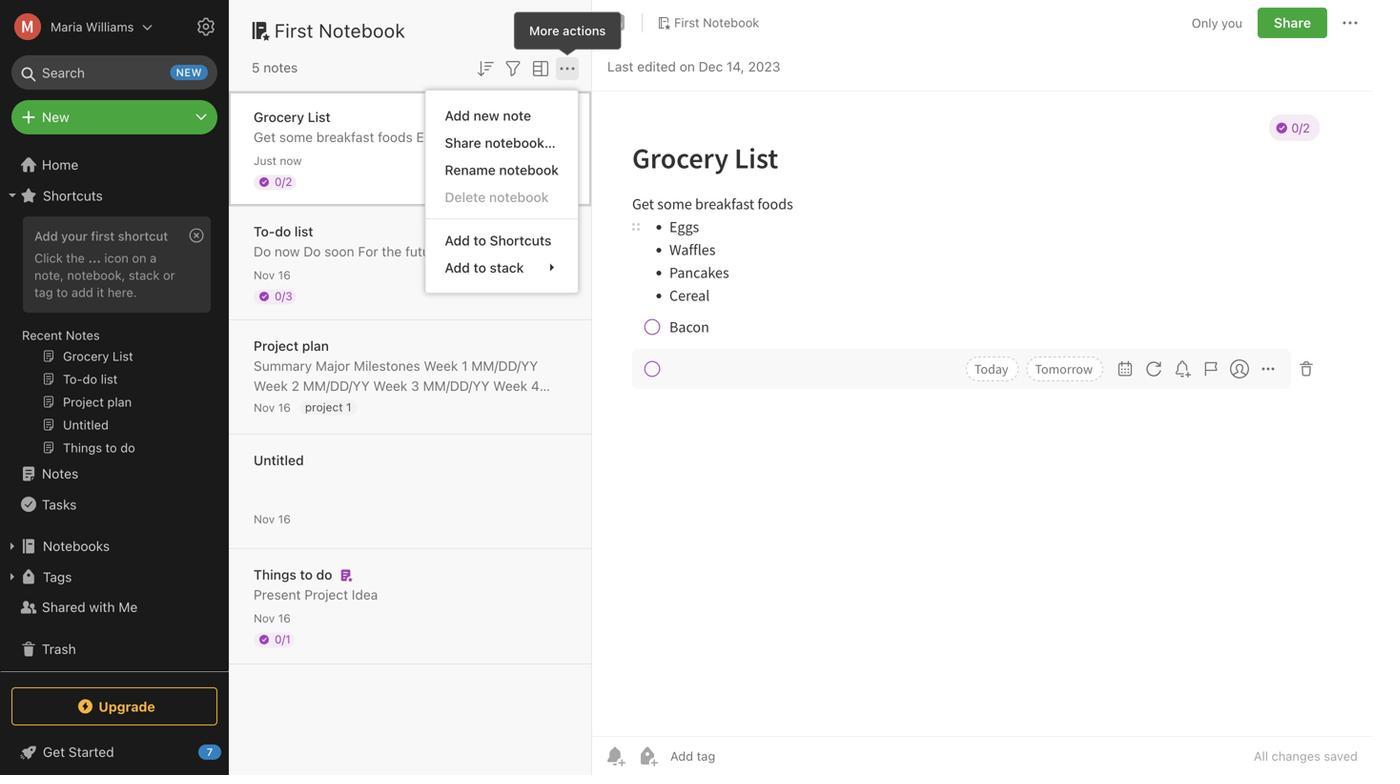 Task type: locate. For each thing, give the bounding box(es) containing it.
on
[[453, 418, 473, 434]]

eggs
[[416, 129, 447, 145]]

16 up things to do
[[278, 513, 291, 526]]

1 horizontal spatial on
[[680, 59, 695, 74]]

list
[[308, 109, 331, 125]]

16 for summary major milestones week 1 mm/dd/yy week 2 mm/dd/yy week 3 mm/dd/yy week 4 mm/dd/yy week 5 mm/dd/yy task 1 task 2 task 3 task 4 legend not started on track...
[[278, 401, 291, 414]]

1 vertical spatial 3
[[254, 418, 262, 434]]

0 horizontal spatial get
[[43, 745, 65, 760]]

project up summary
[[254, 338, 299, 354]]

0 horizontal spatial project
[[254, 338, 299, 354]]

maria
[[51, 20, 83, 34]]

project inside project plan summary major milestones week 1 mm/dd/yy week 2 mm/dd/yy week 3 mm/dd/yy week 4 mm/dd/yy week 5 mm/dd/yy task 1 task 2 task 3 task 4 legend not started on track...
[[254, 338, 299, 354]]

the inside the to-do list do now do soon for the future
[[382, 244, 402, 259]]

soon
[[325, 244, 355, 259]]

0 horizontal spatial the
[[66, 251, 85, 265]]

0 vertical spatial 3
[[411, 378, 419, 394]]

to inside icon on a note, notebook, stack or tag to add it here.
[[56, 285, 68, 299]]

new down the settings icon
[[176, 66, 202, 79]]

1 horizontal spatial shortcuts
[[490, 233, 552, 248]]

0 vertical spatial 5
[[252, 60, 260, 75]]

shortcuts button
[[0, 180, 220, 211]]

the left ...
[[66, 251, 85, 265]]

1 nov 16 from the top
[[254, 269, 291, 282]]

shared
[[42, 600, 86, 615]]

to for add to shortcuts
[[474, 233, 486, 248]]

get left started
[[43, 745, 65, 760]]

1 vertical spatial 5
[[362, 398, 370, 414]]

notebook inside note list element
[[319, 19, 406, 41]]

nov up 0/3
[[254, 269, 275, 282]]

notebook…
[[485, 135, 556, 151]]

1 vertical spatial project
[[305, 587, 348, 603]]

add your first shortcut
[[34, 229, 168, 243]]

1 horizontal spatial more actions image
[[1339, 11, 1362, 34]]

1 right project
[[346, 401, 352, 414]]

share inside share button
[[1274, 15, 1312, 31]]

only
[[1192, 16, 1219, 30]]

more actions image inside note list element
[[556, 57, 579, 80]]

0 horizontal spatial more actions field
[[556, 55, 579, 80]]

task
[[444, 398, 472, 414], [485, 398, 514, 414], [529, 398, 557, 414], [266, 418, 294, 434]]

first notebook inside note list element
[[275, 19, 406, 41]]

1 vertical spatial shortcuts
[[490, 233, 552, 248]]

notebook down notebook…
[[499, 162, 559, 178]]

maria williams
[[51, 20, 134, 34]]

first notebook up dec
[[674, 15, 760, 30]]

group
[[0, 211, 220, 466]]

do
[[254, 244, 271, 259], [304, 244, 321, 259]]

0 horizontal spatial first
[[275, 19, 314, 41]]

1 vertical spatial more actions image
[[556, 57, 579, 80]]

1 horizontal spatial do
[[316, 567, 332, 583]]

more actions image inside note window element
[[1339, 11, 1362, 34]]

0 horizontal spatial more actions image
[[556, 57, 579, 80]]

0 vertical spatial notes
[[66, 328, 100, 342]]

add for add to shortcuts
[[445, 233, 470, 248]]

now up 0/2
[[280, 154, 302, 167]]

1 horizontal spatial get
[[254, 129, 276, 145]]

1
[[462, 358, 468, 374], [476, 398, 482, 414], [346, 401, 352, 414]]

1 16 from the top
[[278, 269, 291, 282]]

to down add to shortcuts
[[474, 260, 486, 275]]

shortcuts down home
[[43, 188, 103, 203]]

more actions image right view options field
[[556, 57, 579, 80]]

project plan summary major milestones week 1 mm/dd/yy week 2 mm/dd/yy week 3 mm/dd/yy week 4 mm/dd/yy week 5 mm/dd/yy task 1 task 2 task 3 task 4 legend not started on track...
[[254, 338, 557, 434]]

on
[[680, 59, 695, 74], [132, 251, 146, 265]]

to inside note list element
[[300, 567, 313, 583]]

shared with me
[[42, 600, 138, 615]]

shortcuts inside dropdown list "menu"
[[490, 233, 552, 248]]

1 horizontal spatial new
[[474, 108, 500, 123]]

on left a
[[132, 251, 146, 265]]

0 vertical spatial get
[[254, 129, 276, 145]]

Add filters field
[[502, 55, 525, 80]]

add up click
[[34, 229, 58, 243]]

to right "tag"
[[56, 285, 68, 299]]

expand note image
[[606, 11, 629, 34]]

shortcuts up add to stack link
[[490, 233, 552, 248]]

you
[[1222, 16, 1243, 30]]

1 horizontal spatial do
[[304, 244, 321, 259]]

4 nov from the top
[[254, 612, 275, 625]]

more actions
[[529, 23, 606, 38]]

0 vertical spatial shortcuts
[[43, 188, 103, 203]]

14,
[[727, 59, 745, 74]]

changes
[[1272, 749, 1321, 764]]

just now
[[254, 154, 302, 167]]

nov for present project idea
[[254, 612, 275, 625]]

16 up 0/3
[[278, 269, 291, 282]]

Help and Learning task checklist field
[[0, 737, 229, 768]]

0/2
[[275, 175, 292, 188]]

add inside add new note link
[[445, 108, 470, 123]]

share right you
[[1274, 15, 1312, 31]]

add new note link
[[426, 102, 578, 129]]

more actions field right view options field
[[556, 55, 579, 80]]

share inside share notebook… link
[[445, 135, 481, 151]]

2
[[292, 378, 299, 394], [517, 398, 525, 414]]

last edited on dec 14, 2023
[[608, 59, 781, 74]]

0 horizontal spatial share
[[445, 135, 481, 151]]

1 up on
[[462, 358, 468, 374]]

0 vertical spatial on
[[680, 59, 695, 74]]

not
[[359, 418, 387, 434]]

actions
[[563, 23, 606, 38]]

just
[[254, 154, 277, 167]]

3
[[411, 378, 419, 394], [254, 418, 262, 434]]

expand notebooks image
[[5, 539, 20, 554]]

mm/dd/yy down summary
[[254, 398, 320, 414]]

share notebook…
[[445, 135, 556, 151]]

trash link
[[0, 634, 220, 665]]

home link
[[0, 150, 229, 180]]

0 horizontal spatial 2
[[292, 378, 299, 394]]

add inside group
[[34, 229, 58, 243]]

add right 'future'
[[445, 233, 470, 248]]

0 vertical spatial more actions field
[[1339, 8, 1362, 38]]

0/1
[[275, 633, 291, 646]]

2 nov 16 from the top
[[254, 401, 291, 414]]

1 vertical spatial 2
[[517, 398, 525, 414]]

1 horizontal spatial 3
[[411, 378, 419, 394]]

project
[[254, 338, 299, 354], [305, 587, 348, 603]]

16 for present project idea
[[278, 612, 291, 625]]

notebook down rename notebook link
[[489, 189, 549, 205]]

nov for do now do soon for the future
[[254, 269, 275, 282]]

stack down a
[[129, 268, 160, 282]]

add a reminder image
[[604, 745, 627, 768]]

nov 16 up 0/1 on the bottom
[[254, 612, 291, 625]]

more actions image
[[1339, 11, 1362, 34], [556, 57, 579, 80]]

click the ...
[[34, 251, 101, 265]]

notebook
[[499, 162, 559, 178], [489, 189, 549, 205]]

1 horizontal spatial first notebook
[[674, 15, 760, 30]]

2 16 from the top
[[278, 401, 291, 414]]

shortcuts inside button
[[43, 188, 103, 203]]

16
[[278, 269, 291, 282], [278, 401, 291, 414], [278, 513, 291, 526], [278, 612, 291, 625]]

add inside add to shortcuts link
[[445, 233, 470, 248]]

icon on a note, notebook, stack or tag to add it here.
[[34, 251, 175, 299]]

to up present project idea
[[300, 567, 313, 583]]

notes right recent
[[66, 328, 100, 342]]

1 vertical spatial share
[[445, 135, 481, 151]]

3 up untitled
[[254, 418, 262, 434]]

1 nov from the top
[[254, 269, 275, 282]]

first up last edited on dec 14, 2023
[[674, 15, 700, 30]]

upgrade button
[[11, 688, 217, 726]]

new up waffles
[[474, 108, 500, 123]]

0 horizontal spatial do
[[254, 244, 271, 259]]

rename notebook link
[[426, 156, 578, 183]]

0 vertical spatial new
[[176, 66, 202, 79]]

5 left notes
[[252, 60, 260, 75]]

add up waffles
[[445, 108, 470, 123]]

do down list
[[304, 244, 321, 259]]

7
[[207, 746, 213, 759]]

1 horizontal spatial the
[[382, 244, 402, 259]]

expand tags image
[[5, 569, 20, 585]]

16 left project
[[278, 401, 291, 414]]

0 horizontal spatial 4
[[297, 418, 306, 434]]

nov 16 for summary major milestones week 1 mm/dd/yy week 2 mm/dd/yy week 3 mm/dd/yy week 4 mm/dd/yy week 5 mm/dd/yy task 1 task 2 task 3 task 4 legend not started on track...
[[254, 401, 291, 414]]

4 16 from the top
[[278, 612, 291, 625]]

notebook inside 'button'
[[703, 15, 760, 30]]

get up just
[[254, 129, 276, 145]]

0 horizontal spatial notebook
[[319, 19, 406, 41]]

week up legend
[[324, 398, 358, 414]]

the right for
[[382, 244, 402, 259]]

0 horizontal spatial 3
[[254, 418, 262, 434]]

2 up track...
[[517, 398, 525, 414]]

nov 16 up 0/3
[[254, 269, 291, 282]]

0 vertical spatial project
[[254, 338, 299, 354]]

0 vertical spatial 2
[[292, 378, 299, 394]]

Add tag field
[[669, 748, 812, 765]]

3 nov 16 from the top
[[254, 513, 291, 526]]

nov 16 up things
[[254, 513, 291, 526]]

0 horizontal spatial first notebook
[[275, 19, 406, 41]]

the
[[382, 244, 402, 259], [66, 251, 85, 265]]

4
[[531, 378, 540, 394], [297, 418, 306, 434]]

do up present project idea
[[316, 567, 332, 583]]

now down list
[[275, 244, 300, 259]]

week
[[424, 358, 458, 374], [254, 378, 288, 394], [373, 378, 408, 394], [493, 378, 528, 394], [324, 398, 358, 414]]

get
[[254, 129, 276, 145], [43, 745, 65, 760]]

1 vertical spatial now
[[275, 244, 300, 259]]

add down add to shortcuts
[[445, 260, 470, 275]]

0 horizontal spatial 1
[[346, 401, 352, 414]]

on left dec
[[680, 59, 695, 74]]

dec
[[699, 59, 723, 74]]

5 up "not"
[[362, 398, 370, 414]]

nov 16
[[254, 269, 291, 282], [254, 401, 291, 414], [254, 513, 291, 526], [254, 612, 291, 625]]

notes up the tasks
[[42, 466, 78, 482]]

1 vertical spatial notebook
[[489, 189, 549, 205]]

1 do from the left
[[254, 244, 271, 259]]

share up rename on the left of the page
[[445, 135, 481, 151]]

1 horizontal spatial 5
[[362, 398, 370, 414]]

add inside add to stack link
[[445, 260, 470, 275]]

recent notes
[[22, 328, 100, 342]]

share for share
[[1274, 15, 1312, 31]]

new search field
[[25, 55, 208, 90]]

1 horizontal spatial stack
[[490, 260, 524, 275]]

0 vertical spatial notebook
[[499, 162, 559, 178]]

2 horizontal spatial 1
[[476, 398, 482, 414]]

1 horizontal spatial 2
[[517, 398, 525, 414]]

1 horizontal spatial notebook
[[703, 15, 760, 30]]

to inside field
[[474, 260, 486, 275]]

5
[[252, 60, 260, 75], [362, 398, 370, 414]]

nov 16 for do now do soon for the future
[[254, 269, 291, 282]]

to up add to stack
[[474, 233, 486, 248]]

present
[[254, 587, 301, 603]]

note window element
[[592, 0, 1374, 776]]

now
[[280, 154, 302, 167], [275, 244, 300, 259]]

do down to-
[[254, 244, 271, 259]]

16 for do now do soon for the future
[[278, 269, 291, 282]]

do inside the to-do list do now do soon for the future
[[275, 224, 291, 239]]

nov down summary
[[254, 401, 275, 414]]

here.
[[108, 285, 137, 299]]

0 horizontal spatial do
[[275, 224, 291, 239]]

first up notes
[[275, 19, 314, 41]]

1 vertical spatial on
[[132, 251, 146, 265]]

0 horizontal spatial shortcuts
[[43, 188, 103, 203]]

1 vertical spatial more actions field
[[556, 55, 579, 80]]

0 horizontal spatial on
[[132, 251, 146, 265]]

1 horizontal spatial first
[[674, 15, 700, 30]]

to for add to stack
[[474, 260, 486, 275]]

nov up things
[[254, 513, 275, 526]]

mm/dd/yy up on
[[423, 378, 490, 394]]

do left list
[[275, 224, 291, 239]]

plan
[[302, 338, 329, 354]]

0 vertical spatial share
[[1274, 15, 1312, 31]]

new inside search box
[[176, 66, 202, 79]]

or
[[163, 268, 175, 282]]

4 nov 16 from the top
[[254, 612, 291, 625]]

things
[[254, 567, 297, 583]]

all
[[1254, 749, 1269, 764]]

1 up track...
[[476, 398, 482, 414]]

upgrade
[[99, 699, 155, 715]]

1 horizontal spatial 4
[[531, 378, 540, 394]]

notebook
[[703, 15, 760, 30], [319, 19, 406, 41]]

nov
[[254, 269, 275, 282], [254, 401, 275, 414], [254, 513, 275, 526], [254, 612, 275, 625]]

0 vertical spatial more actions image
[[1339, 11, 1362, 34]]

nov 16 down summary
[[254, 401, 291, 414]]

0 vertical spatial do
[[275, 224, 291, 239]]

16 up 0/1 on the bottom
[[278, 612, 291, 625]]

1 horizontal spatial more actions field
[[1339, 8, 1362, 38]]

3 down milestones
[[411, 378, 419, 394]]

week right milestones
[[424, 358, 458, 374]]

more actions field right share button
[[1339, 8, 1362, 38]]

1 horizontal spatial share
[[1274, 15, 1312, 31]]

tasks button
[[0, 489, 220, 520]]

more actions image right share button
[[1339, 11, 1362, 34]]

trash
[[42, 642, 76, 657]]

first notebook
[[674, 15, 760, 30], [275, 19, 406, 41]]

tasks
[[42, 497, 77, 512]]

2 down summary
[[292, 378, 299, 394]]

Sort options field
[[474, 55, 497, 80]]

notebooks
[[43, 538, 110, 554]]

week down summary
[[254, 378, 288, 394]]

1 vertical spatial do
[[316, 567, 332, 583]]

first
[[674, 15, 700, 30], [275, 19, 314, 41]]

0 horizontal spatial stack
[[129, 268, 160, 282]]

dropdown list menu
[[426, 102, 578, 281]]

1 horizontal spatial project
[[305, 587, 348, 603]]

stack down add to shortcuts link
[[490, 260, 524, 275]]

Add to stack field
[[426, 254, 578, 281]]

do
[[275, 224, 291, 239], [316, 567, 332, 583]]

edited
[[637, 59, 676, 74]]

click to collapse image
[[222, 740, 236, 763]]

1 vertical spatial new
[[474, 108, 500, 123]]

1 vertical spatial 4
[[297, 418, 306, 434]]

2023
[[748, 59, 781, 74]]

tree
[[0, 150, 229, 676]]

1 vertical spatial get
[[43, 745, 65, 760]]

0 vertical spatial 4
[[531, 378, 540, 394]]

2 nov from the top
[[254, 401, 275, 414]]

More actions field
[[1339, 8, 1362, 38], [556, 55, 579, 80]]

delete notebook link
[[426, 183, 578, 211]]

milestones
[[354, 358, 420, 374]]

Account field
[[0, 8, 153, 46]]

project left idea
[[305, 587, 348, 603]]

new button
[[11, 100, 217, 135]]

mm/dd/yy up started
[[374, 398, 440, 414]]

notebook for rename notebook
[[499, 162, 559, 178]]

nov down the present
[[254, 612, 275, 625]]

first notebook up notes
[[275, 19, 406, 41]]

waffles
[[451, 129, 497, 145]]

0 horizontal spatial new
[[176, 66, 202, 79]]

share notebook… link
[[426, 129, 578, 156]]

1 vertical spatial notes
[[42, 466, 78, 482]]



Task type: vqa. For each thing, say whether or not it's contained in the screenshot.
Main element
no



Task type: describe. For each thing, give the bounding box(es) containing it.
tags
[[43, 569, 72, 585]]

week up track...
[[493, 378, 528, 394]]

first inside 'button'
[[674, 15, 700, 30]]

delete
[[445, 189, 486, 205]]

project
[[305, 401, 343, 414]]

on inside note window element
[[680, 59, 695, 74]]

3 nov from the top
[[254, 513, 275, 526]]

stack inside icon on a note, notebook, stack or tag to add it here.
[[129, 268, 160, 282]]

idea
[[352, 587, 378, 603]]

to for things to do
[[300, 567, 313, 583]]

add for add new note
[[445, 108, 470, 123]]

0/3
[[275, 290, 293, 303]]

breakfast
[[317, 129, 374, 145]]

present project idea
[[254, 587, 378, 603]]

to-
[[254, 224, 275, 239]]

2 do from the left
[[304, 244, 321, 259]]

note list element
[[229, 0, 602, 776]]

notebook,
[[67, 268, 125, 282]]

williams
[[86, 20, 134, 34]]

recent
[[22, 328, 62, 342]]

it
[[97, 285, 104, 299]]

saved
[[1324, 749, 1358, 764]]

delete notebook
[[445, 189, 549, 205]]

nov for summary major milestones week 1 mm/dd/yy week 2 mm/dd/yy week 3 mm/dd/yy week 4 mm/dd/yy week 5 mm/dd/yy task 1 task 2 task 3 task 4 legend not started on track...
[[254, 401, 275, 414]]

week down milestones
[[373, 378, 408, 394]]

add to shortcuts
[[445, 233, 552, 248]]

mm/dd/yy up track...
[[471, 358, 538, 374]]

icon
[[104, 251, 129, 265]]

share button
[[1258, 8, 1328, 38]]

note,
[[34, 268, 64, 282]]

add new note
[[445, 108, 531, 123]]

first notebook button
[[651, 10, 766, 36]]

add
[[71, 285, 93, 299]]

some
[[279, 129, 313, 145]]

5 notes
[[252, 60, 298, 75]]

new
[[42, 109, 69, 125]]

Search text field
[[25, 55, 204, 90]]

notes
[[264, 60, 298, 75]]

0 horizontal spatial 5
[[252, 60, 260, 75]]

add to stack
[[445, 260, 524, 275]]

rename notebook
[[445, 162, 559, 178]]

rename
[[445, 162, 496, 178]]

0 vertical spatial now
[[280, 154, 302, 167]]

add to shortcuts link
[[426, 227, 578, 254]]

on inside icon on a note, notebook, stack or tag to add it here.
[[132, 251, 146, 265]]

notes inside group
[[66, 328, 100, 342]]

notebooks link
[[0, 531, 220, 562]]

started
[[69, 745, 114, 760]]

foods
[[378, 129, 413, 145]]

first notebook inside 'button'
[[674, 15, 760, 30]]

first
[[91, 229, 115, 243]]

pancakes
[[501, 129, 559, 145]]

add filters image
[[502, 57, 525, 80]]

grocery list get some breakfast foods eggs waffles pancakes cereal
[[254, 109, 602, 145]]

add tag image
[[636, 745, 659, 768]]

me
[[119, 600, 138, 615]]

last
[[608, 59, 634, 74]]

settings image
[[195, 15, 217, 38]]

home
[[42, 157, 78, 173]]

notebook for delete notebook
[[489, 189, 549, 205]]

nov 16 for present project idea
[[254, 612, 291, 625]]

tag
[[34, 285, 53, 299]]

the inside group
[[66, 251, 85, 265]]

all changes saved
[[1254, 749, 1358, 764]]

legend
[[309, 418, 355, 434]]

1 horizontal spatial 1
[[462, 358, 468, 374]]

first inside note list element
[[275, 19, 314, 41]]

now inside the to-do list do now do soon for the future
[[275, 244, 300, 259]]

get inside grocery list get some breakfast foods eggs waffles pancakes cereal
[[254, 129, 276, 145]]

mm/dd/yy down the major
[[303, 378, 370, 394]]

started
[[390, 418, 449, 434]]

notes link
[[0, 459, 220, 489]]

your
[[61, 229, 88, 243]]

share for share notebook…
[[445, 135, 481, 151]]

View options field
[[525, 55, 552, 80]]

add to stack link
[[426, 254, 578, 281]]

future
[[405, 244, 442, 259]]

tree containing home
[[0, 150, 229, 676]]

a
[[150, 251, 157, 265]]

list
[[295, 224, 313, 239]]

tags button
[[0, 562, 220, 592]]

cereal
[[563, 129, 602, 145]]

shared with me link
[[0, 592, 220, 623]]

5 inside project plan summary major milestones week 1 mm/dd/yy week 2 mm/dd/yy week 3 mm/dd/yy week 4 mm/dd/yy week 5 mm/dd/yy task 1 task 2 task 3 task 4 legend not started on track...
[[362, 398, 370, 414]]

major
[[316, 358, 350, 374]]

Note Editor text field
[[592, 92, 1374, 736]]

more actions tooltip
[[514, 12, 621, 56]]

untitled
[[254, 453, 304, 468]]

only you
[[1192, 16, 1243, 30]]

new inside dropdown list "menu"
[[474, 108, 500, 123]]

stack inside field
[[490, 260, 524, 275]]

note
[[503, 108, 531, 123]]

shortcut
[[118, 229, 168, 243]]

add for add to stack
[[445, 260, 470, 275]]

3 16 from the top
[[278, 513, 291, 526]]

...
[[88, 251, 101, 265]]

to-do list do now do soon for the future
[[254, 224, 442, 259]]

things to do
[[254, 567, 332, 583]]

notes inside notes 'link'
[[42, 466, 78, 482]]

group containing add your first shortcut
[[0, 211, 220, 466]]

get inside help and learning task checklist field
[[43, 745, 65, 760]]

with
[[89, 600, 115, 615]]

add for add your first shortcut
[[34, 229, 58, 243]]

get started
[[43, 745, 114, 760]]



